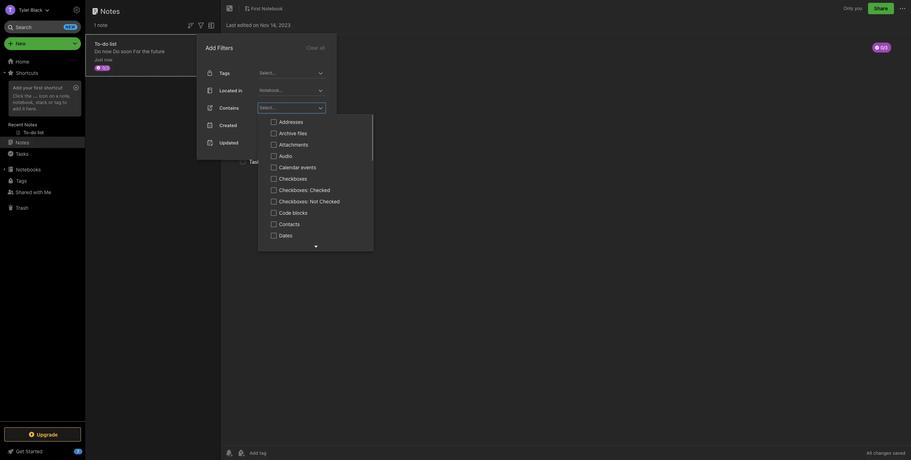 Task type: vqa. For each thing, say whether or not it's contained in the screenshot.
Calendar
yes



Task type: describe. For each thing, give the bounding box(es) containing it.
for
[[133, 48, 141, 54]]

0 vertical spatial notes
[[101, 7, 120, 15]]

first
[[251, 6, 261, 11]]

row group containing addresses
[[259, 115, 372, 460]]

Select402 checkbox
[[271, 119, 277, 125]]

add a reminder image
[[225, 449, 233, 458]]

note window element
[[221, 0, 912, 460]]

Sort options field
[[187, 21, 195, 30]]

home link
[[0, 56, 85, 67]]

contains
[[220, 105, 239, 111]]

notes link
[[0, 137, 85, 148]]

notebook,
[[13, 99, 34, 105]]

the inside to-do list do now do soon for the future
[[142, 48, 150, 54]]

View options field
[[205, 21, 216, 30]]

Help and Learning task checklist field
[[0, 446, 85, 458]]

just now
[[95, 57, 112, 62]]

Select412 checkbox
[[271, 233, 277, 239]]

add for add filters
[[206, 45, 216, 51]]

you
[[855, 5, 863, 11]]

new search field
[[9, 21, 77, 33]]

nov
[[260, 22, 269, 28]]

trash link
[[0, 202, 85, 214]]

add tag image
[[237, 449, 246, 458]]

to-
[[95, 41, 102, 47]]

clear all button
[[306, 44, 326, 52]]

click
[[13, 93, 23, 99]]

clear all
[[307, 45, 325, 51]]

Contains field
[[258, 103, 326, 113]]

here.
[[26, 106, 37, 111]]

add
[[13, 106, 21, 111]]

started
[[26, 449, 42, 455]]

Select407 checkbox
[[271, 176, 277, 182]]

notebooks
[[16, 166, 41, 172]]

all
[[867, 451, 873, 456]]

Add tag field
[[249, 450, 302, 457]]

2 do from the left
[[113, 48, 120, 54]]

files
[[298, 130, 307, 136]]

shortcuts button
[[0, 67, 85, 79]]

new button
[[4, 37, 81, 50]]

 input text field for contains
[[259, 103, 317, 113]]

clear
[[307, 45, 319, 51]]

14,
[[271, 22, 277, 28]]

tyler black
[[19, 7, 42, 13]]

Account field
[[0, 3, 49, 17]]

...
[[33, 93, 38, 99]]

icon
[[39, 93, 48, 99]]

last edited on nov 14, 2023
[[226, 22, 291, 28]]

checkboxes: for checkboxes: checked
[[279, 187, 309, 193]]

new
[[16, 41, 26, 47]]

just
[[95, 57, 103, 62]]

click to collapse image
[[83, 447, 88, 456]]

on inside icon on a note, notebook, stack or tag to add it here.
[[49, 93, 55, 99]]

Select404 checkbox
[[271, 142, 277, 148]]

black
[[31, 7, 42, 13]]

calendar
[[279, 164, 300, 170]]

archive files
[[279, 130, 307, 136]]

0 vertical spatial checked
[[310, 187, 330, 193]]

group inside tree
[[0, 79, 85, 140]]

calendar events
[[279, 164, 316, 170]]

Search text field
[[9, 21, 76, 33]]

to
[[62, 99, 67, 105]]

home
[[16, 58, 29, 64]]

Add filters field
[[197, 21, 205, 30]]

blocks
[[293, 210, 308, 216]]

updated
[[220, 140, 239, 146]]

Select403 checkbox
[[271, 131, 277, 136]]

not
[[310, 199, 318, 205]]

7
[[77, 449, 79, 454]]

notebooks link
[[0, 164, 85, 175]]

only you
[[844, 5, 863, 11]]

in
[[239, 88, 242, 93]]

filters
[[218, 45, 233, 51]]

click the ...
[[13, 93, 38, 99]]

first notebook button
[[242, 4, 285, 14]]

contacts
[[279, 221, 300, 227]]

icon on a note, notebook, stack or tag to add it here.
[[13, 93, 71, 111]]

it
[[22, 106, 25, 111]]

checkboxes: for checkboxes: not checked
[[279, 199, 309, 205]]

1 vertical spatial the
[[25, 93, 32, 99]]

recent notes
[[8, 122, 37, 128]]

last
[[226, 22, 236, 28]]

to-do list do now do soon for the future
[[95, 41, 165, 54]]

checkboxes
[[279, 176, 307, 182]]

1 do from the left
[[95, 48, 101, 54]]

checkboxes: checked
[[279, 187, 330, 193]]

tag
[[54, 99, 61, 105]]

shortcuts
[[16, 70, 38, 76]]

Tags field
[[258, 68, 326, 78]]

1 vertical spatial now
[[104, 57, 112, 62]]

audio
[[279, 153, 292, 159]]

on inside note window element
[[253, 22, 259, 28]]

upgrade button
[[4, 428, 81, 442]]

all changes saved
[[867, 451, 906, 456]]

Select406 checkbox
[[271, 165, 277, 170]]

first notebook
[[251, 6, 283, 11]]

tree containing home
[[0, 56, 85, 421]]

located in
[[220, 88, 242, 93]]

tasks button
[[0, 148, 85, 160]]

2023
[[279, 22, 291, 28]]

get
[[16, 449, 24, 455]]

0/3
[[102, 65, 109, 71]]



Task type: locate. For each thing, give the bounding box(es) containing it.
1 vertical spatial checked
[[320, 199, 340, 205]]

notes inside group
[[24, 122, 37, 128]]

share button
[[869, 3, 895, 14]]

me
[[44, 189, 51, 195]]

Select410 checkbox
[[271, 210, 277, 216]]

notes inside notes link
[[16, 139, 29, 145]]

do
[[95, 48, 101, 54], [113, 48, 120, 54]]

notes right recent
[[24, 122, 37, 128]]

the right the for
[[142, 48, 150, 54]]

 input text field up located in field
[[259, 68, 317, 78]]

Note Editor text field
[[221, 34, 912, 446]]

archive
[[279, 130, 296, 136]]

now down do
[[102, 48, 112, 54]]

 input text field down 'tags' field
[[259, 86, 317, 95]]

2 vertical spatial notes
[[16, 139, 29, 145]]

on
[[253, 22, 259, 28], [49, 93, 55, 99]]

0 horizontal spatial the
[[25, 93, 32, 99]]

1 note
[[94, 22, 108, 28]]

1 horizontal spatial add
[[206, 45, 216, 51]]

0 vertical spatial add
[[206, 45, 216, 51]]

checkboxes: up code blocks
[[279, 199, 309, 205]]

0 vertical spatial now
[[102, 48, 112, 54]]

share
[[875, 5, 889, 11]]

notebook
[[262, 6, 283, 11]]

soon
[[121, 48, 132, 54]]

checked up not
[[310, 187, 330, 193]]

your
[[23, 85, 33, 91]]

More actions field
[[899, 3, 907, 14]]

shared
[[16, 189, 32, 195]]

 input text field inside located in field
[[259, 86, 317, 95]]

list
[[110, 41, 117, 47]]

the left ...
[[25, 93, 32, 99]]

checkboxes:
[[279, 187, 309, 193], [279, 199, 309, 205]]

add
[[206, 45, 216, 51], [13, 85, 22, 91]]

add up click
[[13, 85, 22, 91]]

tags button
[[0, 175, 85, 187]]

tasks
[[16, 151, 29, 157]]

located
[[220, 88, 237, 93]]

2  input text field from the top
[[259, 86, 317, 95]]

saved
[[893, 451, 906, 456]]

note,
[[60, 93, 71, 99]]

Select408 checkbox
[[271, 187, 277, 193]]

1
[[94, 22, 96, 28]]

add left the 'filters'
[[206, 45, 216, 51]]

shared with me
[[16, 189, 51, 195]]

1 vertical spatial checkboxes:
[[279, 199, 309, 205]]

tags up located
[[220, 70, 230, 76]]

0 vertical spatial the
[[142, 48, 150, 54]]

more actions image
[[899, 4, 907, 13]]

checkboxes: not checked
[[279, 199, 340, 205]]

 input text field for located in
[[259, 86, 317, 95]]

0 horizontal spatial on
[[49, 93, 55, 99]]

now inside to-do list do now do soon for the future
[[102, 48, 112, 54]]

do down to-
[[95, 48, 101, 54]]

add your first shortcut
[[13, 85, 63, 91]]

do down list
[[113, 48, 120, 54]]

1 vertical spatial  input text field
[[259, 86, 317, 95]]

 input text field inside contains field
[[259, 103, 317, 113]]

 input text field
[[259, 68, 317, 78], [259, 86, 317, 95], [259, 103, 317, 113]]

3  input text field from the top
[[259, 103, 317, 113]]

tags up shared
[[16, 178, 27, 184]]

tags inside button
[[16, 178, 27, 184]]

 input text field for tags
[[259, 68, 317, 78]]

checkboxes: down checkboxes at the left of the page
[[279, 187, 309, 193]]

0 horizontal spatial do
[[95, 48, 101, 54]]

1 horizontal spatial the
[[142, 48, 150, 54]]

 input text field inside 'tags' field
[[259, 68, 317, 78]]

add inside group
[[13, 85, 22, 91]]

add filters image
[[197, 21, 205, 30]]

Select409 checkbox
[[271, 199, 277, 205]]

new
[[66, 25, 75, 29]]

dates
[[279, 233, 293, 239]]

note
[[97, 22, 108, 28]]

changes
[[874, 451, 892, 456]]

on left nov
[[253, 22, 259, 28]]

or
[[49, 99, 53, 105]]

2 checkboxes: from the top
[[279, 199, 309, 205]]

now up 0/3
[[104, 57, 112, 62]]

checked
[[310, 187, 330, 193], [320, 199, 340, 205]]

first
[[34, 85, 43, 91]]

Select411 checkbox
[[271, 222, 277, 227]]

a
[[56, 93, 58, 99]]

tyler
[[19, 7, 29, 13]]

expand note image
[[226, 4, 234, 13]]

1 vertical spatial tags
[[16, 178, 27, 184]]

code blocks
[[279, 210, 308, 216]]

attachments
[[279, 142, 308, 148]]

Select413 checkbox
[[271, 244, 277, 250]]

0 vertical spatial checkboxes:
[[279, 187, 309, 193]]

2 vertical spatial  input text field
[[259, 103, 317, 113]]

add filters
[[206, 45, 233, 51]]

future
[[151, 48, 165, 54]]

0 vertical spatial on
[[253, 22, 259, 28]]

code
[[279, 210, 291, 216]]

recent
[[8, 122, 23, 128]]

shortcut
[[44, 85, 63, 91]]

only
[[844, 5, 854, 11]]

now
[[102, 48, 112, 54], [104, 57, 112, 62]]

settings image
[[72, 6, 81, 14]]

1 horizontal spatial on
[[253, 22, 259, 28]]

Select405 checkbox
[[271, 153, 277, 159]]

on left a in the left top of the page
[[49, 93, 55, 99]]

1 horizontal spatial tags
[[220, 70, 230, 76]]

created
[[220, 122, 237, 128]]

group containing add your first shortcut
[[0, 79, 85, 140]]

notes up tasks
[[16, 139, 29, 145]]

edited
[[237, 22, 252, 28]]

0 horizontal spatial tags
[[16, 178, 27, 184]]

group
[[0, 79, 85, 140]]

all
[[320, 45, 325, 51]]

shared with me link
[[0, 187, 85, 198]]

1 vertical spatial add
[[13, 85, 22, 91]]

1 horizontal spatial do
[[113, 48, 120, 54]]

do
[[102, 41, 108, 47]]

addresses
[[279, 119, 303, 125]]

0 horizontal spatial add
[[13, 85, 22, 91]]

 input text field up addresses
[[259, 103, 317, 113]]

tree
[[0, 56, 85, 421]]

1  input text field from the top
[[259, 68, 317, 78]]

Located in field
[[258, 86, 326, 96]]

add for add your first shortcut
[[13, 85, 22, 91]]

notes up note
[[101, 7, 120, 15]]

1 vertical spatial notes
[[24, 122, 37, 128]]

1 checkboxes: from the top
[[279, 187, 309, 193]]

events
[[301, 164, 316, 170]]

row group
[[259, 115, 372, 460]]

with
[[33, 189, 43, 195]]

expand notebooks image
[[2, 167, 7, 172]]

get started
[[16, 449, 42, 455]]

1 vertical spatial on
[[49, 93, 55, 99]]

0 vertical spatial  input text field
[[259, 68, 317, 78]]

0 vertical spatial tags
[[220, 70, 230, 76]]

upgrade
[[37, 432, 58, 438]]

tags
[[220, 70, 230, 76], [16, 178, 27, 184]]

stack
[[36, 99, 47, 105]]

tooltip
[[172, 4, 210, 18]]

checked right not
[[320, 199, 340, 205]]



